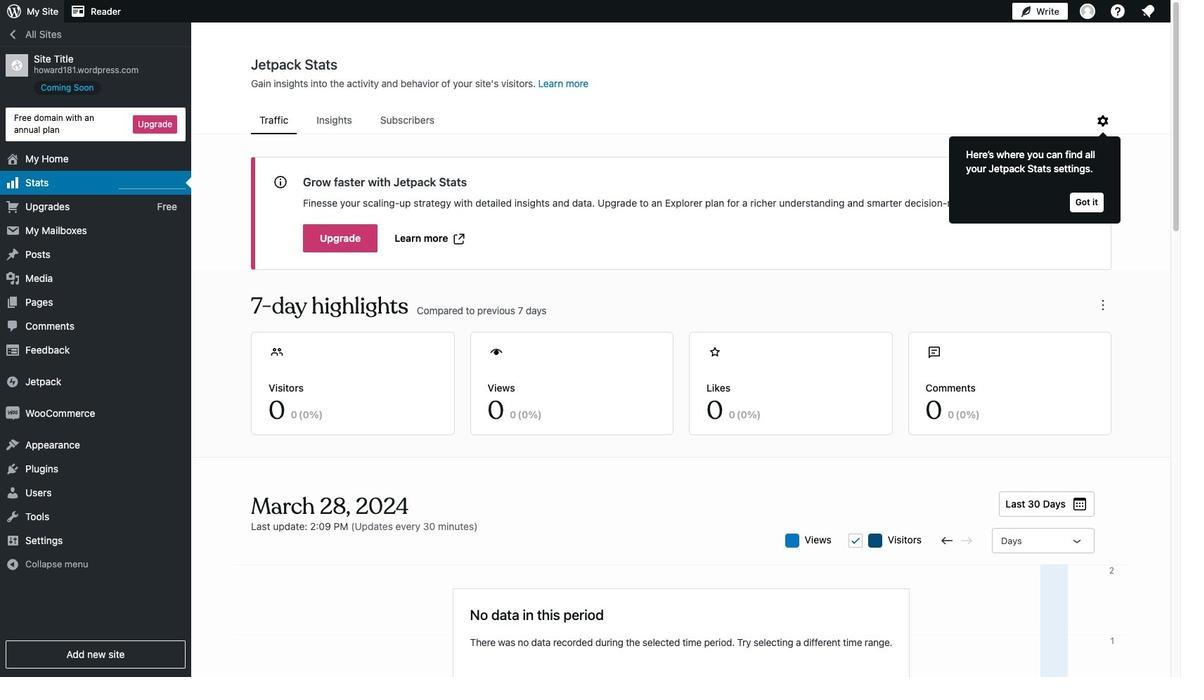 Task type: describe. For each thing, give the bounding box(es) containing it.
highest hourly views 0 image
[[119, 180, 186, 189]]

my profile image
[[1080, 4, 1095, 19]]

2 img image from the top
[[6, 406, 20, 420]]

help image
[[1110, 3, 1126, 20]]

jetpack stats main content
[[192, 56, 1171, 677]]

1 img image from the top
[[6, 374, 20, 389]]



Task type: locate. For each thing, give the bounding box(es) containing it.
0 vertical spatial img image
[[6, 374, 20, 389]]

none checkbox inside jetpack stats main content
[[848, 534, 863, 548]]

tooltip
[[942, 129, 1121, 224]]

None checkbox
[[848, 534, 863, 548]]

menu inside jetpack stats main content
[[251, 108, 1095, 134]]

close image
[[1077, 174, 1094, 191]]

1 vertical spatial img image
[[6, 406, 20, 420]]

menu
[[251, 108, 1095, 134]]

manage your notifications image
[[1140, 3, 1157, 20]]

img image
[[6, 374, 20, 389], [6, 406, 20, 420]]



Task type: vqa. For each thing, say whether or not it's contained in the screenshot.
My Profile icon
yes



